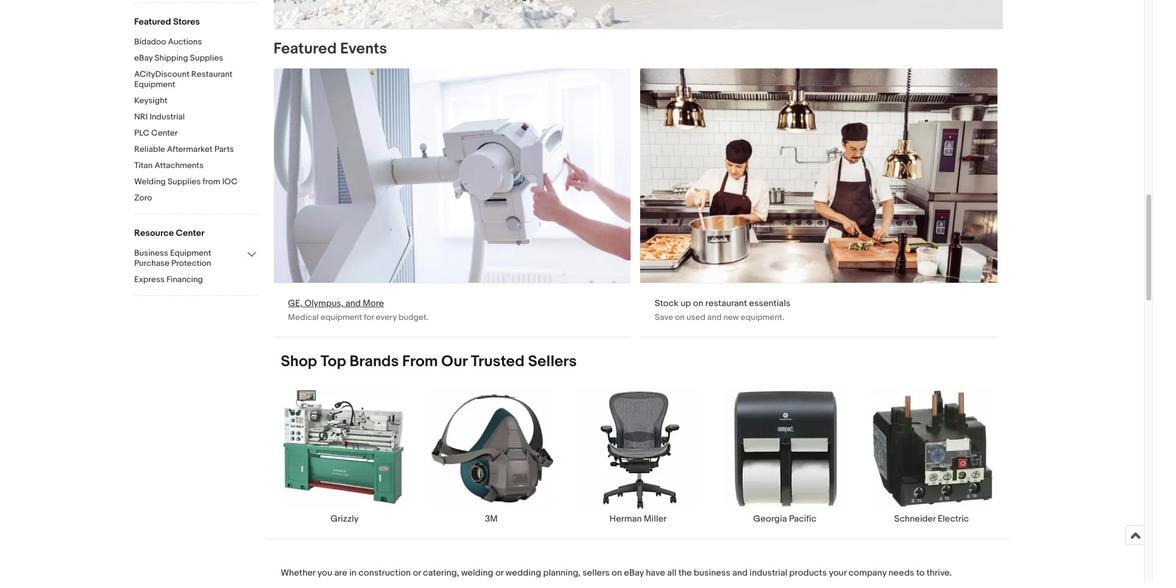 Task type: locate. For each thing, give the bounding box(es) containing it.
acitydiscount restaurant equipment link
[[134, 69, 257, 91]]

0 vertical spatial ebay
[[134, 53, 153, 63]]

auctions
[[168, 37, 202, 47]]

from
[[203, 177, 220, 187]]

0 vertical spatial equipment
[[134, 79, 175, 90]]

1 vertical spatial on
[[675, 313, 685, 323]]

and up equipment at bottom
[[346, 298, 361, 310]]

None text field
[[274, 0, 1003, 29], [274, 69, 631, 337], [274, 69, 631, 337]]

bidadoo auctions ebay shipping supplies acitydiscount restaurant equipment keysight nri industrial plc center reliable aftermarket parts titan attachments welding supplies from ioc zoro
[[134, 37, 238, 203]]

and left new
[[708, 313, 722, 323]]

None text field
[[641, 69, 998, 337]]

parts
[[214, 144, 234, 154]]

supplies
[[190, 53, 223, 63], [168, 177, 201, 187]]

aftermarket
[[167, 144, 213, 154]]

1 vertical spatial equipment
[[170, 248, 211, 258]]

our
[[441, 353, 468, 371]]

shipping
[[155, 53, 188, 63]]

supplies up restaurant
[[190, 53, 223, 63]]

0 vertical spatial on
[[693, 298, 704, 310]]

1 horizontal spatial ebay
[[624, 568, 644, 579]]

save
[[655, 313, 674, 323]]

you
[[318, 568, 332, 579]]

1 horizontal spatial featured
[[274, 40, 337, 58]]

0 vertical spatial featured
[[134, 16, 171, 28]]

up
[[681, 298, 691, 310]]

2 vertical spatial on
[[612, 568, 622, 579]]

restaurant
[[191, 69, 233, 79]]

pacific
[[789, 514, 817, 525]]

featured for featured events
[[274, 40, 337, 58]]

reliable
[[134, 144, 165, 154]]

0 horizontal spatial or
[[413, 568, 421, 579]]

1 horizontal spatial and
[[708, 313, 722, 323]]

are
[[334, 568, 348, 579]]

industrial
[[750, 568, 788, 579]]

reliable aftermarket parts link
[[134, 144, 257, 156]]

ebay left have
[[624, 568, 644, 579]]

equipment up financing
[[170, 248, 211, 258]]

trusted
[[471, 353, 525, 371]]

0 horizontal spatial and
[[346, 298, 361, 310]]

supplies down attachments
[[168, 177, 201, 187]]

1 vertical spatial featured
[[274, 40, 337, 58]]

stock up on restaurant essentials save on used and new equipment.
[[655, 298, 791, 323]]

company
[[849, 568, 887, 579]]

featured stores
[[134, 16, 200, 28]]

center up 'business equipment purchase protection' dropdown button at the left of the page
[[176, 228, 205, 239]]

events
[[340, 40, 387, 58]]

3m link
[[418, 386, 565, 525]]

2 or from the left
[[496, 568, 504, 579]]

whether
[[281, 568, 316, 579]]

thrive.
[[927, 568, 952, 579]]

ebay down "bidadoo"
[[134, 53, 153, 63]]

nri industrial link
[[134, 112, 257, 123]]

or
[[413, 568, 421, 579], [496, 568, 504, 579]]

on right the up
[[693, 298, 704, 310]]

0 vertical spatial center
[[151, 128, 178, 138]]

none text field containing stock up on restaurant essentials
[[641, 69, 998, 337]]

schneider
[[895, 514, 936, 525]]

0 horizontal spatial featured
[[134, 16, 171, 28]]

featured up "bidadoo"
[[134, 16, 171, 28]]

olympus,
[[305, 298, 344, 310]]

all
[[667, 568, 677, 579]]

shop
[[281, 353, 317, 371]]

1 horizontal spatial or
[[496, 568, 504, 579]]

equipment up the keysight
[[134, 79, 175, 90]]

featured
[[134, 16, 171, 28], [274, 40, 337, 58]]

bidadoo
[[134, 37, 166, 47]]

welding supplies from ioc link
[[134, 177, 257, 188]]

list
[[266, 386, 1010, 540]]

titan attachments link
[[134, 160, 257, 172]]

equipment
[[321, 313, 362, 323]]

on right sellers
[[612, 568, 622, 579]]

sellers
[[528, 353, 577, 371]]

wedding
[[506, 568, 541, 579]]

new
[[724, 313, 739, 323]]

center inside bidadoo auctions ebay shipping supplies acitydiscount restaurant equipment keysight nri industrial plc center reliable aftermarket parts titan attachments welding supplies from ioc zoro
[[151, 128, 178, 138]]

grizzly
[[331, 514, 359, 525]]

or left catering, at the bottom of page
[[413, 568, 421, 579]]

miller
[[644, 514, 667, 525]]

1 or from the left
[[413, 568, 421, 579]]

medical
[[288, 313, 319, 323]]

top
[[321, 353, 346, 371]]

center down the industrial at the top of page
[[151, 128, 178, 138]]

0 horizontal spatial on
[[612, 568, 622, 579]]

georgia
[[754, 514, 787, 525]]

equipment
[[134, 79, 175, 90], [170, 248, 211, 258]]

on down the up
[[675, 313, 685, 323]]

planning,
[[543, 568, 581, 579]]

construction
[[359, 568, 411, 579]]

0 horizontal spatial ebay
[[134, 53, 153, 63]]

1 vertical spatial and
[[708, 313, 722, 323]]

and right business
[[733, 568, 748, 579]]

ge, olympus, and more medical equipment for every budget.
[[288, 298, 429, 323]]

0 vertical spatial and
[[346, 298, 361, 310]]

titan
[[134, 160, 153, 171]]

1 horizontal spatial on
[[675, 313, 685, 323]]

equipment inside bidadoo auctions ebay shipping supplies acitydiscount restaurant equipment keysight nri industrial plc center reliable aftermarket parts titan attachments welding supplies from ioc zoro
[[134, 79, 175, 90]]

2 horizontal spatial and
[[733, 568, 748, 579]]

budget.
[[399, 313, 429, 323]]

and
[[346, 298, 361, 310], [708, 313, 722, 323], [733, 568, 748, 579]]

restaurant
[[706, 298, 747, 310]]

express financing link
[[134, 275, 257, 286]]

for
[[364, 313, 374, 323]]

business equipment purchase protection button
[[134, 248, 257, 270]]

center
[[151, 128, 178, 138], [176, 228, 205, 239]]

featured left events
[[274, 40, 337, 58]]

or right the welding at the left of the page
[[496, 568, 504, 579]]

sellers
[[583, 568, 610, 579]]

bidadoo auctions link
[[134, 37, 257, 48]]

keysight
[[134, 96, 167, 106]]

needs
[[889, 568, 915, 579]]

products
[[790, 568, 827, 579]]



Task type: describe. For each thing, give the bounding box(es) containing it.
more
[[363, 298, 384, 310]]

resource
[[134, 228, 174, 239]]

herman miller
[[610, 514, 667, 525]]

1 vertical spatial center
[[176, 228, 205, 239]]

attachments
[[155, 160, 204, 171]]

ge,
[[288, 298, 303, 310]]

and inside ge, olympus, and more medical equipment for every budget.
[[346, 298, 361, 310]]

featured events
[[274, 40, 387, 58]]

used
[[687, 313, 706, 323]]

welding
[[461, 568, 494, 579]]

purchase
[[134, 258, 170, 269]]

protection
[[171, 258, 211, 269]]

keysight link
[[134, 96, 257, 107]]

whether you are in construction or catering, welding or wedding planning, sellers on ebay have all the business and industrial products your company needs to thrive.
[[281, 568, 952, 579]]

equipment.
[[741, 313, 785, 323]]

3m
[[485, 514, 498, 525]]

ebay shipping supplies link
[[134, 53, 257, 64]]

resource center
[[134, 228, 205, 239]]

equipment inside the business equipment purchase protection express financing
[[170, 248, 211, 258]]

schneider electric
[[895, 514, 969, 525]]

ioc
[[222, 177, 238, 187]]

industrial
[[150, 112, 185, 122]]

1 vertical spatial ebay
[[624, 568, 644, 579]]

2 horizontal spatial on
[[693, 298, 704, 310]]

business equipment purchase protection express financing
[[134, 248, 211, 285]]

the
[[679, 568, 692, 579]]

business
[[694, 568, 731, 579]]

financing
[[167, 275, 203, 285]]

schneider electric link
[[859, 386, 1005, 525]]

1 vertical spatial supplies
[[168, 177, 201, 187]]

plc
[[134, 128, 149, 138]]

catering,
[[423, 568, 459, 579]]

stores
[[173, 16, 200, 28]]

brands
[[350, 353, 399, 371]]

nri
[[134, 112, 148, 122]]

zoro
[[134, 193, 152, 203]]

stock
[[655, 298, 679, 310]]

2 vertical spatial and
[[733, 568, 748, 579]]

list containing grizzly
[[266, 386, 1010, 540]]

welding
[[134, 177, 166, 187]]

business
[[134, 248, 168, 258]]

express
[[134, 275, 165, 285]]

0 vertical spatial supplies
[[190, 53, 223, 63]]

herman
[[610, 514, 642, 525]]

none text field load up on winter equipment
[[274, 0, 1003, 29]]

georgia pacific
[[754, 514, 817, 525]]

to
[[917, 568, 925, 579]]

featured for featured stores
[[134, 16, 171, 28]]

your
[[829, 568, 847, 579]]

zoro link
[[134, 193, 257, 204]]

georgia pacific link
[[712, 386, 859, 525]]

in
[[350, 568, 357, 579]]

shop top brands from our trusted sellers
[[281, 353, 577, 371]]

every
[[376, 313, 397, 323]]

herman miller link
[[565, 386, 712, 525]]

have
[[646, 568, 665, 579]]

grizzly link
[[271, 386, 418, 525]]

essentials
[[749, 298, 791, 310]]

ebay inside bidadoo auctions ebay shipping supplies acitydiscount restaurant equipment keysight nri industrial plc center reliable aftermarket parts titan attachments welding supplies from ioc zoro
[[134, 53, 153, 63]]

plc center link
[[134, 128, 257, 139]]

load up on winter equipment image
[[274, 0, 1003, 28]]

from
[[402, 353, 438, 371]]

acitydiscount
[[134, 69, 190, 79]]

electric
[[938, 514, 969, 525]]

and inside stock up on restaurant essentials save on used and new equipment.
[[708, 313, 722, 323]]



Task type: vqa. For each thing, say whether or not it's contained in the screenshot.
5***9 (10)
no



